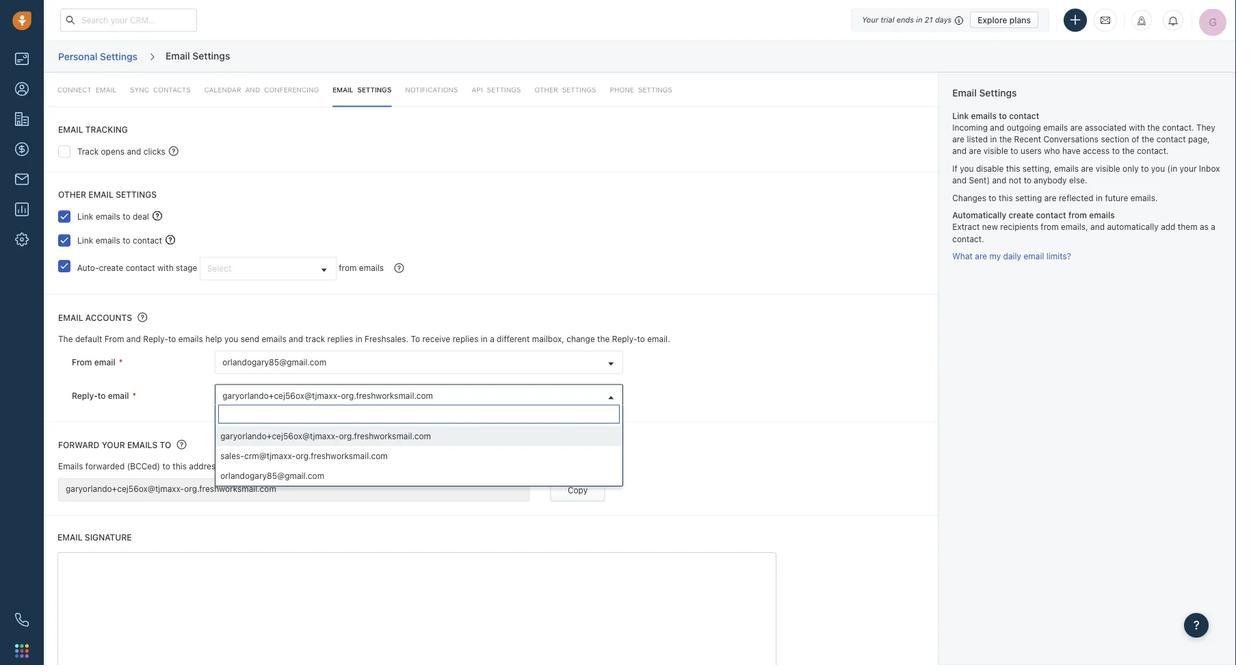 Task type: describe. For each thing, give the bounding box(es) containing it.
garyorlando+cej56ox@tjmaxx-org.freshworksmail.com link
[[216, 385, 623, 407]]

2 vertical spatial your
[[301, 462, 318, 471]]

new
[[983, 222, 998, 232]]

page,
[[1189, 134, 1210, 144]]

email right 'daily'
[[1024, 252, 1045, 261]]

sync
[[130, 86, 149, 93]]

send email image
[[1101, 15, 1111, 26]]

2 replies from the left
[[453, 334, 479, 344]]

else.
[[1070, 175, 1088, 185]]

forwarded
[[85, 462, 125, 471]]

select link
[[200, 258, 336, 280]]

0 vertical spatial garyorlando+cej56ox@tjmaxx-
[[223, 391, 341, 401]]

settings for email settings link
[[358, 86, 392, 93]]

your trial ends in 21 days
[[862, 15, 952, 24]]

address
[[189, 462, 220, 471]]

incoming
[[953, 123, 988, 132]]

visible inside if you disable this setting, emails are visible only to you (in your inbox and sent) and not to anybody else.
[[1096, 164, 1121, 173]]

only
[[1123, 164, 1139, 173]]

2 horizontal spatial you
[[1152, 164, 1166, 173]]

1 horizontal spatial you
[[960, 164, 974, 173]]

to left question circled icon
[[160, 441, 171, 450]]

1 horizontal spatial from
[[1041, 222, 1059, 232]]

freshsales.
[[365, 334, 409, 344]]

in left freshsales.
[[356, 334, 362, 344]]

auto-create contact with stage
[[77, 263, 197, 273]]

and inside automatically create contact from emails extract new recipients from emails, and automatically add them as a contact.
[[1091, 222, 1105, 232]]

link emails to contact
[[77, 236, 162, 245]]

contact. down of
[[1137, 146, 1169, 156]]

contacts
[[153, 86, 191, 93]]

different
[[497, 334, 530, 344]]

email for connect email
[[96, 86, 116, 93]]

garyorlando+cej56ox@tjmaxx-org.freshworksmail.com for list box containing garyorlando+cej56ox@tjmaxx-org.freshworksmail.com
[[221, 431, 431, 441]]

forward
[[58, 441, 100, 450]]

under
[[276, 462, 299, 471]]

2 vertical spatial question circled image
[[138, 312, 147, 323]]

other settings link
[[535, 73, 596, 107]]

other email settings
[[58, 190, 157, 199]]

are left my
[[975, 252, 988, 261]]

0 horizontal spatial your
[[102, 441, 125, 450]]

to
[[411, 334, 420, 344]]

in left 21 on the top right of page
[[917, 15, 923, 24]]

inbox
[[320, 462, 341, 471]]

link for link emails to contact
[[77, 236, 93, 245]]

sales-crm@tjmaxx-org.freshworksmail.com
[[221, 451, 388, 460]]

email down from email
[[108, 391, 129, 400]]

2 horizontal spatial email settings
[[953, 87, 1017, 99]]

personal settings
[[58, 51, 138, 62]]

contact down link emails to contact
[[126, 263, 155, 273]]

to down sent)
[[989, 193, 997, 203]]

signature
[[85, 533, 132, 542]]

emails inside if you disable this setting, emails are visible only to you (in your inbox and sent) and not to anybody else.
[[1055, 164, 1079, 173]]

(in
[[1168, 164, 1178, 173]]

disable
[[977, 164, 1004, 173]]

contact inside automatically create contact from emails extract new recipients from emails, and automatically add them as a contact.
[[1036, 210, 1067, 220]]

sync contacts
[[130, 86, 191, 93]]

to right not
[[1024, 175, 1032, 185]]

and down accounts
[[126, 334, 141, 344]]

phone
[[610, 86, 634, 93]]

to down link emails to deal
[[123, 236, 130, 245]]

1 horizontal spatial question circled image
[[169, 145, 178, 156]]

are inside if you disable this setting, emails are visible only to you (in your inbox and sent) and not to anybody else.
[[1082, 164, 1094, 173]]

calendar
[[204, 86, 241, 93]]

what are my daily email limits?
[[953, 252, 1072, 261]]

email up the
[[58, 313, 83, 323]]

explore
[[978, 15, 1008, 25]]

conferencing
[[264, 86, 319, 93]]

create for auto-
[[99, 263, 123, 273]]

and left the track
[[289, 334, 303, 344]]

api
[[472, 86, 483, 93]]

0 horizontal spatial from
[[339, 263, 357, 273]]

org.freshworksmail.com down orlandogary85@gmail.com link
[[341, 391, 433, 401]]

list box containing garyorlando+cej56ox@tjmaxx-org.freshworksmail.com
[[216, 426, 623, 486]]

opens
[[101, 146, 125, 156]]

other settings
[[535, 86, 596, 93]]

visible inside link emails to contact incoming and outgoing emails are associated with the contact. they are listed in the recent conversations section of the contact page, and are visible to users who have access to the contact.
[[984, 146, 1009, 156]]

from emails
[[339, 263, 384, 273]]

email settings link
[[333, 73, 392, 107]]

emails inside automatically create contact from emails extract new recipients from emails, and automatically add them as a contact.
[[1090, 210, 1115, 220]]

daily
[[1004, 252, 1022, 261]]

receive
[[423, 334, 451, 344]]

inbox
[[1200, 164, 1221, 173]]

emails
[[58, 462, 83, 471]]

settings for other settings
[[562, 86, 596, 93]]

help
[[205, 334, 222, 344]]

orlandogary85@gmail.com option
[[216, 466, 623, 486]]

crm@tjmaxx-
[[244, 451, 296, 460]]

calendar and conferencing link
[[204, 73, 319, 107]]

not
[[1009, 175, 1022, 185]]

contact. up page,
[[1163, 123, 1195, 132]]

email.
[[648, 334, 670, 344]]

to right only
[[1142, 164, 1149, 173]]

automatically
[[1108, 222, 1159, 232]]

email right conferencing
[[333, 86, 354, 93]]

section
[[1101, 134, 1130, 144]]

garyorlando+cej56ox@tjmaxx-org.freshworksmail.com option
[[216, 426, 623, 446]]

who
[[1044, 146, 1061, 156]]

copy
[[568, 485, 588, 495]]

what
[[953, 252, 973, 261]]

other for other email settings
[[58, 190, 86, 199]]

auto-
[[77, 263, 99, 273]]

track opens and clicks
[[77, 146, 165, 156]]

email up incoming
[[953, 87, 977, 99]]

1 horizontal spatial from
[[104, 334, 124, 344]]

reply-to email
[[72, 391, 129, 400]]

they
[[1197, 123, 1216, 132]]

sales-crm@tjmaxx-org.freshworksmail.com option
[[216, 446, 623, 466]]

forward your emails to
[[58, 441, 171, 450]]

1 replies from the left
[[328, 334, 353, 344]]

contact. right matching
[[469, 462, 501, 471]]

sent)
[[969, 175, 990, 185]]

notifications
[[405, 86, 458, 93]]

1 vertical spatial question circled image
[[394, 262, 404, 274]]

link emails to contact incoming and outgoing emails are associated with the contact. they are listed in the recent conversations section of the contact page, and are visible to users who have access to the contact.
[[953, 111, 1216, 156]]

be
[[237, 462, 247, 471]]

ends
[[897, 15, 914, 24]]

and left clicks
[[127, 146, 141, 156]]

your inside if you disable this setting, emails are visible only to you (in your inbox and sent) and not to anybody else.
[[1180, 164, 1197, 173]]

0 horizontal spatial from
[[72, 357, 92, 367]]

1 horizontal spatial reply-
[[143, 334, 168, 344]]

to left email.
[[637, 334, 645, 344]]

mailbox,
[[532, 334, 564, 344]]

outgoing
[[1007, 123, 1041, 132]]

2 vertical spatial this
[[173, 462, 187, 471]]

and down if
[[953, 175, 967, 185]]

tracking
[[85, 124, 128, 134]]

0 vertical spatial from
[[1069, 210, 1087, 220]]

api settings
[[472, 86, 521, 93]]

settings for phone settings
[[638, 86, 673, 93]]

phone settings link
[[610, 73, 673, 107]]

add
[[1161, 222, 1176, 232]]

email signature
[[57, 533, 132, 542]]

them
[[1178, 222, 1198, 232]]

changes
[[953, 193, 987, 203]]

to down section
[[1113, 146, 1120, 156]]

send
[[241, 334, 259, 344]]

stage
[[176, 263, 197, 273]]

contact up outgoing on the top
[[1010, 111, 1040, 121]]

plans
[[1010, 15, 1031, 25]]

are up the conversations
[[1071, 123, 1083, 132]]



Task type: locate. For each thing, give the bounding box(es) containing it.
future
[[1106, 193, 1129, 203]]

tab panel
[[44, 73, 938, 665]]

create down link emails to contact
[[99, 263, 123, 273]]

to left deal
[[123, 212, 130, 221]]

0 horizontal spatial visible
[[249, 462, 274, 471]]

replies right receive
[[453, 334, 479, 344]]

this inside if you disable this setting, emails are visible only to you (in your inbox and sent) and not to anybody else.
[[1007, 164, 1021, 173]]

settings for api settings link
[[487, 86, 521, 93]]

0 vertical spatial a
[[1211, 222, 1216, 232]]

1 vertical spatial a
[[490, 334, 495, 344]]

and left outgoing on the top
[[991, 123, 1005, 132]]

this down question circled icon
[[173, 462, 187, 471]]

in left future
[[1096, 193, 1103, 203]]

21
[[925, 15, 933, 24]]

1 vertical spatial link
[[77, 212, 93, 221]]

None text field
[[218, 405, 620, 424]]

settings down search your crm... text field
[[100, 51, 138, 62]]

0 horizontal spatial you
[[224, 334, 238, 344]]

what are my daily email limits? link
[[953, 252, 1072, 261]]

2 horizontal spatial from
[[1069, 210, 1087, 220]]

you right help
[[224, 334, 238, 344]]

orlandogary85@gmail.com down crm@tjmaxx-
[[221, 471, 324, 480]]

org.freshworksmail.com inside "option"
[[339, 431, 431, 441]]

0 vertical spatial create
[[1009, 210, 1034, 220]]

access
[[1083, 146, 1110, 156]]

limits?
[[1047, 252, 1072, 261]]

email tracking
[[58, 124, 128, 134]]

recent
[[1015, 134, 1042, 144]]

0 vertical spatial link
[[953, 111, 969, 121]]

question circled image right clicks
[[169, 145, 178, 156]]

settings up outgoing on the top
[[980, 87, 1017, 99]]

garyorlando+cej56ox@tjmaxx- inside "option"
[[221, 431, 339, 441]]

link up the auto-
[[77, 236, 93, 245]]

orlandogary85@gmail.com down send
[[223, 358, 327, 367]]

2 horizontal spatial reply-
[[612, 334, 637, 344]]

are
[[1071, 123, 1083, 132], [953, 134, 965, 144], [969, 146, 982, 156], [1082, 164, 1094, 173], [1045, 193, 1057, 203], [975, 252, 988, 261]]

select
[[207, 264, 232, 274]]

of
[[1132, 134, 1140, 144]]

in right listed on the right of page
[[991, 134, 997, 144]]

connect
[[57, 86, 92, 93]]

1 vertical spatial garyorlando+cej56ox@tjmaxx-
[[221, 431, 339, 441]]

0 horizontal spatial a
[[490, 334, 495, 344]]

track
[[77, 146, 99, 156]]

orlandogary85@gmail.com inside the orlandogary85@gmail.com option
[[221, 471, 324, 480]]

settings left phone
[[562, 86, 596, 93]]

reflected
[[1059, 193, 1094, 203]]

your
[[862, 15, 879, 24]]

the
[[58, 334, 73, 344]]

contact. down extract
[[953, 234, 985, 244]]

link for link emails to contact incoming and outgoing emails are associated with the contact. they are listed in the recent conversations section of the contact page, and are visible to users who have access to the contact.
[[953, 111, 969, 121]]

link for link emails to deal
[[77, 212, 93, 221]]

to left any
[[405, 462, 413, 471]]

email inside tab list
[[96, 86, 116, 93]]

email up contacts
[[166, 50, 190, 61]]

1 vertical spatial your
[[102, 441, 125, 450]]

other right the api settings
[[535, 86, 558, 93]]

contact left click to learn how to link emails to contacts icon
[[133, 236, 162, 245]]

email right connect
[[96, 86, 116, 93]]

any
[[415, 462, 429, 471]]

and right the calendar
[[245, 86, 260, 93]]

to right (bcced)
[[163, 462, 170, 471]]

to
[[999, 111, 1007, 121], [1011, 146, 1019, 156], [1113, 146, 1120, 156], [1142, 164, 1149, 173], [1024, 175, 1032, 185], [989, 193, 997, 203], [123, 212, 130, 221], [123, 236, 130, 245], [168, 334, 176, 344], [637, 334, 645, 344], [98, 391, 106, 400], [160, 441, 171, 450], [163, 462, 170, 471], [405, 462, 413, 471]]

trial
[[881, 15, 895, 24]]

settings
[[193, 50, 230, 61], [100, 51, 138, 62], [358, 86, 392, 93], [487, 86, 521, 93], [980, 87, 1017, 99]]

tab list
[[44, 73, 938, 107]]

0 horizontal spatial with
[[157, 263, 174, 273]]

personal
[[58, 51, 97, 62]]

change
[[567, 334, 595, 344]]

1 vertical spatial with
[[157, 263, 174, 273]]

2 vertical spatial garyorlando+cej56ox@tjmaxx-
[[66, 484, 184, 493]]

automatically
[[953, 210, 1007, 220]]

garyorlando+cej56ox@tjmaxx-org.freshworksmail.com down the track
[[223, 391, 433, 401]]

1 horizontal spatial replies
[[453, 334, 479, 344]]

if you disable this setting, emails are visible only to you (in your inbox and sent) and not to anybody else.
[[953, 164, 1221, 185]]

create for automatically
[[1009, 210, 1034, 220]]

0 vertical spatial question circled image
[[169, 145, 178, 156]]

question circled image right accounts
[[138, 312, 147, 323]]

attached
[[369, 462, 403, 471]]

2 horizontal spatial visible
[[1096, 164, 1121, 173]]

conversations
[[1044, 134, 1099, 144]]

link inside link emails to contact incoming and outgoing emails are associated with the contact. they are listed in the recent conversations section of the contact page, and are visible to users who have access to the contact.
[[953, 111, 969, 121]]

garyorlando+cej56ox@tjmaxx-org.freshworksmail.com up sales-crm@tjmaxx-org.freshworksmail.com
[[221, 431, 431, 441]]

copy button
[[551, 478, 605, 501]]

you right if
[[960, 164, 974, 173]]

email settings inside tab list
[[333, 86, 392, 93]]

1 horizontal spatial settings
[[562, 86, 596, 93]]

your
[[1180, 164, 1197, 173], [102, 441, 125, 450], [301, 462, 318, 471]]

0 vertical spatial your
[[1180, 164, 1197, 173]]

1 vertical spatial this
[[999, 193, 1013, 203]]

1 horizontal spatial create
[[1009, 210, 1034, 220]]

1 vertical spatial orlandogary85@gmail.com
[[221, 471, 324, 480]]

2 vertical spatial garyorlando+cej56ox@tjmaxx-org.freshworksmail.com
[[66, 484, 276, 493]]

users
[[1021, 146, 1042, 156]]

your right (in on the right top of page
[[1180, 164, 1197, 173]]

email for other email settings
[[89, 190, 114, 199]]

setting,
[[1023, 164, 1052, 173]]

emails.
[[1131, 193, 1158, 203]]

the default from and reply-to emails help you send emails and track replies in freshsales. to receive replies in a different mailbox, change the reply-to email.
[[58, 334, 670, 344]]

question circled image
[[177, 439, 187, 450]]

reply-
[[143, 334, 168, 344], [612, 334, 637, 344], [72, 391, 98, 400]]

sales-
[[221, 451, 244, 460]]

2 horizontal spatial settings
[[638, 86, 673, 93]]

0 vertical spatial visible
[[984, 146, 1009, 156]]

org.freshworksmail.com up the attached
[[339, 431, 431, 441]]

0 vertical spatial with
[[1129, 123, 1146, 132]]

days
[[935, 15, 952, 24]]

email settings
[[166, 50, 230, 61], [333, 86, 392, 93], [953, 87, 1017, 99]]

emails forwarded (bcced) to this address will be visible under your inbox and is attached to any matching contact.
[[58, 462, 501, 471]]

are down listed on the right of page
[[969, 146, 982, 156]]

settings up the calendar
[[193, 50, 230, 61]]

your down sales-crm@tjmaxx-org.freshworksmail.com
[[301, 462, 318, 471]]

settings right api at top
[[487, 86, 521, 93]]

notifications link
[[405, 73, 458, 107]]

deal
[[133, 212, 149, 221]]

tab panel containing email tracking
[[44, 73, 938, 665]]

track
[[306, 334, 325, 344]]

1 vertical spatial from
[[72, 357, 92, 367]]

2 vertical spatial from
[[339, 263, 357, 273]]

org.freshworksmail.com up 'inbox'
[[296, 451, 388, 460]]

0 vertical spatial this
[[1007, 164, 1021, 173]]

0 horizontal spatial settings
[[116, 190, 157, 199]]

email up link emails to deal
[[89, 190, 114, 199]]

reply- down from email
[[72, 391, 98, 400]]

matching
[[431, 462, 467, 471]]

are down incoming
[[953, 134, 965, 144]]

garyorlando+cej56ox@tjmaxx-org.freshworksmail.com inside "option"
[[221, 431, 431, 441]]

link down other email settings
[[77, 212, 93, 221]]

orlandogary85@gmail.com link
[[216, 352, 623, 373]]

with inside link emails to contact incoming and outgoing emails are associated with the contact. they are listed in the recent conversations section of the contact page, and are visible to users who have access to the contact.
[[1129, 123, 1146, 132]]

visible down crm@tjmaxx-
[[249, 462, 274, 471]]

sync contacts link
[[130, 73, 191, 107]]

create up recipients
[[1009, 210, 1034, 220]]

from down accounts
[[104, 334, 124, 344]]

from
[[104, 334, 124, 344], [72, 357, 92, 367]]

1 vertical spatial other
[[58, 190, 86, 199]]

have
[[1063, 146, 1081, 156]]

you left (in on the right top of page
[[1152, 164, 1166, 173]]

2 vertical spatial visible
[[249, 462, 274, 471]]

emails
[[971, 111, 997, 121], [1044, 123, 1069, 132], [1055, 164, 1079, 173], [1090, 210, 1115, 220], [96, 212, 120, 221], [96, 236, 120, 245], [359, 263, 384, 273], [178, 334, 203, 344], [262, 334, 287, 344], [127, 441, 158, 450]]

org.freshworksmail.com
[[341, 391, 433, 401], [339, 431, 431, 441], [296, 451, 388, 460], [184, 484, 276, 493]]

a
[[1211, 222, 1216, 232], [490, 334, 495, 344]]

2 horizontal spatial question circled image
[[394, 262, 404, 274]]

(bcced)
[[127, 462, 160, 471]]

org.freshworksmail.com inside option
[[296, 451, 388, 460]]

other for other settings
[[535, 86, 558, 93]]

list box
[[216, 426, 623, 486]]

0 vertical spatial from
[[104, 334, 124, 344]]

if
[[953, 164, 958, 173]]

to left help
[[168, 334, 176, 344]]

email left signature in the bottom of the page
[[57, 533, 83, 542]]

1 horizontal spatial a
[[1211, 222, 1216, 232]]

settings right phone
[[638, 86, 673, 93]]

0 vertical spatial garyorlando+cej56ox@tjmaxx-org.freshworksmail.com
[[223, 391, 433, 401]]

what's new image
[[1137, 16, 1147, 26]]

visible down access
[[1096, 164, 1121, 173]]

1 horizontal spatial visible
[[984, 146, 1009, 156]]

orlandogary85@gmail.com inside orlandogary85@gmail.com link
[[223, 358, 327, 367]]

2 horizontal spatial your
[[1180, 164, 1197, 173]]

settings up deal
[[116, 190, 157, 199]]

email
[[96, 86, 116, 93], [89, 190, 114, 199], [1024, 252, 1045, 261], [94, 357, 115, 367], [108, 391, 129, 400]]

link up incoming
[[953, 111, 969, 121]]

replies right the track
[[328, 334, 353, 344]]

Search your CRM... text field
[[60, 9, 197, 32]]

question circled image
[[169, 145, 178, 156], [394, 262, 404, 274], [138, 312, 147, 323]]

settings for personal settings link
[[100, 51, 138, 62]]

0 horizontal spatial create
[[99, 263, 123, 273]]

email accounts
[[58, 313, 132, 323]]

link emails to deal
[[77, 212, 149, 221]]

0 vertical spatial other
[[535, 86, 558, 93]]

to left users
[[1011, 146, 1019, 156]]

as
[[1200, 222, 1209, 232]]

my
[[990, 252, 1001, 261]]

create inside automatically create contact from emails extract new recipients from emails, and automatically add them as a contact.
[[1009, 210, 1034, 220]]

explore plans
[[978, 15, 1031, 25]]

phone settings
[[610, 86, 673, 93]]

to up outgoing on the top
[[999, 111, 1007, 121]]

0 horizontal spatial reply-
[[72, 391, 98, 400]]

garyorlando+cej56ox@tjmaxx-org.freshworksmail.com for garyorlando+cej56ox@tjmaxx-org.freshworksmail.com link
[[223, 391, 433, 401]]

contact down changes to this setting are reflected in future emails.
[[1036, 210, 1067, 220]]

contact left page,
[[1157, 134, 1186, 144]]

in inside link emails to contact incoming and outgoing emails are associated with the contact. they are listed in the recent conversations section of the contact page, and are visible to users who have access to the contact.
[[991, 134, 997, 144]]

1 vertical spatial visible
[[1096, 164, 1121, 173]]

org.freshworksmail.com down will in the left bottom of the page
[[184, 484, 276, 493]]

click to learn how to link emails to contacts image
[[166, 235, 175, 245]]

are down anybody
[[1045, 193, 1057, 203]]

freshworks switcher image
[[15, 644, 29, 658]]

a left different
[[490, 334, 495, 344]]

reply- left email.
[[612, 334, 637, 344]]

0 horizontal spatial replies
[[328, 334, 353, 344]]

1 horizontal spatial your
[[301, 462, 318, 471]]

and left is
[[343, 462, 358, 471]]

0 horizontal spatial question circled image
[[138, 312, 147, 323]]

a right as
[[1211, 222, 1216, 232]]

with left the stage
[[157, 263, 174, 273]]

other down "track"
[[58, 190, 86, 199]]

1 horizontal spatial with
[[1129, 123, 1146, 132]]

recipients
[[1001, 222, 1039, 232]]

this
[[1007, 164, 1021, 173], [999, 193, 1013, 203], [173, 462, 187, 471]]

1 horizontal spatial other
[[535, 86, 558, 93]]

1 horizontal spatial email settings
[[333, 86, 392, 93]]

a inside automatically create contact from emails extract new recipients from emails, and automatically add them as a contact.
[[1211, 222, 1216, 232]]

0 horizontal spatial email settings
[[166, 50, 230, 61]]

are up else.
[[1082, 164, 1094, 173]]

settings left the notifications
[[358, 86, 392, 93]]

phone element
[[8, 606, 36, 634]]

1 vertical spatial from
[[1041, 222, 1059, 232]]

tab list containing connect email
[[44, 73, 938, 107]]

phone image
[[15, 613, 29, 627]]

other
[[535, 86, 558, 93], [58, 190, 86, 199]]

email for from email
[[94, 357, 115, 367]]

anybody
[[1034, 175, 1067, 185]]

question circled image right from emails
[[394, 262, 404, 274]]

email up "track"
[[58, 124, 83, 134]]

in left different
[[481, 334, 488, 344]]

0 vertical spatial orlandogary85@gmail.com
[[223, 358, 327, 367]]

you
[[960, 164, 974, 173], [1152, 164, 1166, 173], [224, 334, 238, 344]]

connect email link
[[57, 73, 116, 107]]

1 vertical spatial create
[[99, 263, 123, 273]]

and up if
[[953, 146, 967, 156]]

will
[[222, 462, 235, 471]]

and down disable
[[993, 175, 1007, 185]]

contact. inside automatically create contact from emails extract new recipients from emails, and automatically add them as a contact.
[[953, 234, 985, 244]]

from email
[[72, 357, 115, 367]]

reply- left help
[[143, 334, 168, 344]]

2 vertical spatial link
[[77, 236, 93, 245]]

create
[[1009, 210, 1034, 220], [99, 263, 123, 273]]

contact
[[1010, 111, 1040, 121], [1157, 134, 1186, 144], [1036, 210, 1067, 220], [133, 236, 162, 245], [126, 263, 155, 273]]

from down default
[[72, 357, 92, 367]]

with up of
[[1129, 123, 1146, 132]]

1 vertical spatial garyorlando+cej56ox@tjmaxx-org.freshworksmail.com
[[221, 431, 431, 441]]

email down default
[[94, 357, 115, 367]]

this up not
[[1007, 164, 1021, 173]]

connect email
[[57, 86, 116, 93]]

garyorlando+cej56ox@tjmaxx-org.freshworksmail.com down (bcced)
[[66, 484, 276, 493]]

click to learn how to link conversations to deals image
[[153, 211, 162, 221]]

to down from email
[[98, 391, 106, 400]]

this down not
[[999, 193, 1013, 203]]

0 horizontal spatial other
[[58, 190, 86, 199]]



Task type: vqa. For each thing, say whether or not it's contained in the screenshot.
NEW on the top of the page
yes



